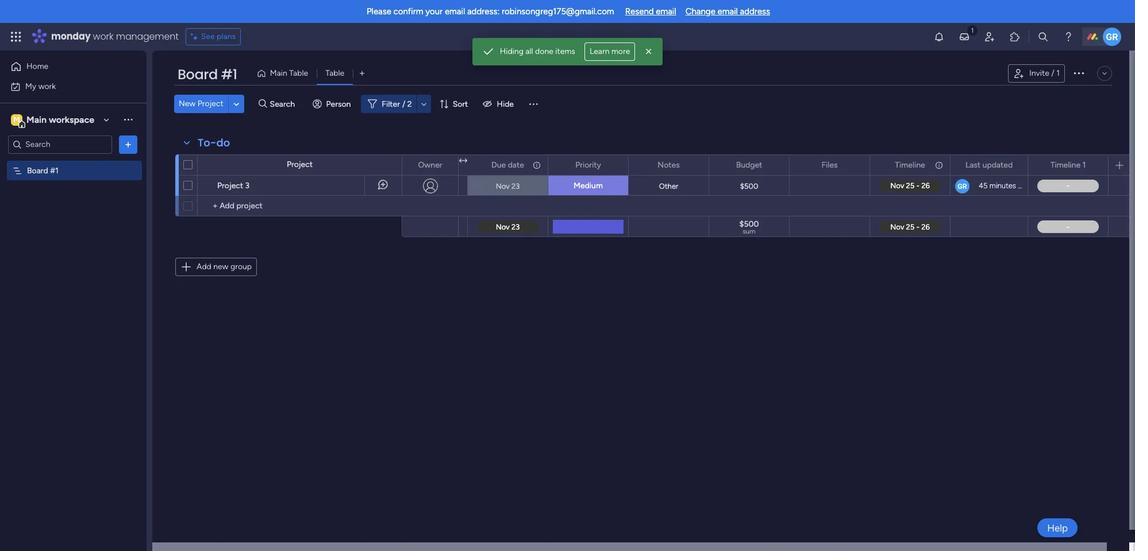 Task type: locate. For each thing, give the bounding box(es) containing it.
0 horizontal spatial work
[[38, 81, 56, 91]]

1 image
[[967, 24, 978, 36]]

0 horizontal spatial board #1
[[27, 166, 59, 176]]

0 vertical spatial board
[[178, 65, 218, 84]]

2 table from the left
[[325, 68, 344, 78]]

0 vertical spatial work
[[93, 30, 114, 43]]

last
[[966, 160, 981, 170]]

nov 23
[[496, 182, 520, 191]]

Budget field
[[733, 159, 765, 172]]

notes
[[658, 160, 680, 170]]

Board #1 field
[[175, 65, 240, 84]]

due date
[[492, 160, 524, 170]]

2 email from the left
[[656, 6, 676, 17]]

main right the workspace image
[[26, 114, 47, 125]]

invite
[[1029, 68, 1049, 78]]

0 horizontal spatial 1
[[1057, 68, 1060, 78]]

1 vertical spatial main
[[26, 114, 47, 125]]

project left 3
[[217, 181, 243, 191]]

done
[[535, 47, 553, 56]]

table inside table button
[[325, 68, 344, 78]]

0 horizontal spatial options image
[[122, 139, 134, 150]]

monday work management
[[51, 30, 179, 43]]

search everything image
[[1038, 31, 1049, 43]]

to-do
[[198, 136, 230, 150]]

table
[[289, 68, 308, 78], [325, 68, 344, 78]]

0 horizontal spatial email
[[445, 6, 465, 17]]

add new group button
[[175, 258, 257, 276]]

1
[[1057, 68, 1060, 78], [1083, 160, 1086, 170]]

please
[[367, 6, 391, 17]]

my work
[[25, 81, 56, 91]]

1 vertical spatial #1
[[50, 166, 59, 176]]

column information image right date
[[532, 161, 541, 170]]

workspace selection element
[[11, 113, 96, 128]]

email right change
[[718, 6, 738, 17]]

1 vertical spatial /
[[402, 99, 405, 109]]

board #1 up new project
[[178, 65, 237, 84]]

/ left 2
[[402, 99, 405, 109]]

board #1 down search in workspace field
[[27, 166, 59, 176]]

0 horizontal spatial #1
[[50, 166, 59, 176]]

learn more button
[[585, 43, 635, 61]]

2 horizontal spatial email
[[718, 6, 738, 17]]

0 vertical spatial main
[[270, 68, 287, 78]]

monday
[[51, 30, 91, 43]]

timeline
[[895, 160, 925, 170], [1051, 160, 1081, 170]]

1 horizontal spatial timeline
[[1051, 160, 1081, 170]]

0 vertical spatial /
[[1051, 68, 1055, 78]]

board
[[178, 65, 218, 84], [27, 166, 48, 176]]

project inside button
[[198, 99, 224, 109]]

column information image for due date
[[532, 161, 541, 170]]

board down search in workspace field
[[27, 166, 48, 176]]

confirm
[[394, 6, 423, 17]]

email
[[445, 6, 465, 17], [656, 6, 676, 17], [718, 6, 738, 17]]

1 table from the left
[[289, 68, 308, 78]]

new project
[[179, 99, 224, 109]]

main
[[270, 68, 287, 78], [26, 114, 47, 125]]

options image left expand board header image
[[1072, 66, 1086, 80]]

3 email from the left
[[718, 6, 738, 17]]

/ for 2
[[402, 99, 405, 109]]

#1 inside list box
[[50, 166, 59, 176]]

options image down workspace options icon
[[122, 139, 134, 150]]

$500
[[740, 182, 758, 191], [739, 220, 759, 229]]

date
[[508, 160, 524, 170]]

0 horizontal spatial /
[[402, 99, 405, 109]]

work right my
[[38, 81, 56, 91]]

1 horizontal spatial options image
[[1072, 66, 1086, 80]]

medium
[[574, 181, 603, 191]]

home
[[26, 62, 48, 71]]

1 horizontal spatial work
[[93, 30, 114, 43]]

#1 down search in workspace field
[[50, 166, 59, 176]]

#1
[[221, 65, 237, 84], [50, 166, 59, 176]]

0 vertical spatial $500
[[740, 182, 758, 191]]

new
[[213, 262, 228, 272]]

alert
[[472, 38, 663, 66]]

2 timeline from the left
[[1051, 160, 1081, 170]]

Notes field
[[655, 159, 683, 172]]

help
[[1047, 523, 1068, 534]]

due
[[492, 160, 506, 170]]

table left add view image at the left
[[325, 68, 344, 78]]

add new group
[[197, 262, 252, 272]]

/ for 1
[[1051, 68, 1055, 78]]

1 vertical spatial board
[[27, 166, 48, 176]]

1 vertical spatial 1
[[1083, 160, 1086, 170]]

1 horizontal spatial column information image
[[935, 161, 944, 170]]

To-do field
[[195, 136, 233, 151]]

1 horizontal spatial 1
[[1083, 160, 1086, 170]]

2 column information image from the left
[[935, 161, 944, 170]]

/ right invite
[[1051, 68, 1055, 78]]

v2 search image
[[259, 98, 267, 111]]

see plans button
[[185, 28, 241, 45]]

#1 up angle down icon
[[221, 65, 237, 84]]

1 vertical spatial options image
[[122, 139, 134, 150]]

email right resend
[[656, 6, 676, 17]]

0 vertical spatial project
[[198, 99, 224, 109]]

project right the new
[[198, 99, 224, 109]]

/ inside "button"
[[1051, 68, 1055, 78]]

board #1
[[178, 65, 237, 84], [27, 166, 59, 176]]

column information image
[[532, 161, 541, 170], [935, 161, 944, 170]]

0 vertical spatial 1
[[1057, 68, 1060, 78]]

greg robinson image
[[1103, 28, 1121, 46]]

Files field
[[819, 159, 841, 172]]

board up new project
[[178, 65, 218, 84]]

notifications image
[[933, 31, 945, 43]]

sum
[[743, 228, 756, 236]]

add
[[197, 262, 211, 272]]

timeline inside field
[[895, 160, 925, 170]]

change email address
[[686, 6, 770, 17]]

table inside main table button
[[289, 68, 308, 78]]

filter / 2
[[382, 99, 412, 109]]

to-
[[198, 136, 216, 150]]

$500 for $500 sum
[[739, 220, 759, 229]]

column information image right timeline field at the right top of the page
[[935, 161, 944, 170]]

work inside button
[[38, 81, 56, 91]]

1 inside "button"
[[1057, 68, 1060, 78]]

45
[[979, 182, 988, 190]]

main up search field
[[270, 68, 287, 78]]

timeline inside field
[[1051, 160, 1081, 170]]

1 horizontal spatial #1
[[221, 65, 237, 84]]

0 horizontal spatial main
[[26, 114, 47, 125]]

0 horizontal spatial timeline
[[895, 160, 925, 170]]

board inside field
[[178, 65, 218, 84]]

0 vertical spatial #1
[[221, 65, 237, 84]]

option
[[0, 160, 147, 163]]

+ Add project text field
[[203, 199, 397, 213]]

board #1 inside field
[[178, 65, 237, 84]]

project up + add project text field
[[287, 160, 313, 170]]

new
[[179, 99, 196, 109]]

table up search field
[[289, 68, 308, 78]]

project
[[198, 99, 224, 109], [287, 160, 313, 170], [217, 181, 243, 191]]

hiding all done items
[[500, 47, 575, 56]]

resend email
[[625, 6, 676, 17]]

0 horizontal spatial column information image
[[532, 161, 541, 170]]

0 horizontal spatial table
[[289, 68, 308, 78]]

other
[[659, 182, 678, 191]]

change email address link
[[686, 6, 770, 17]]

1 vertical spatial project
[[287, 160, 313, 170]]

1 vertical spatial $500
[[739, 220, 759, 229]]

learn
[[590, 47, 610, 56]]

invite members image
[[984, 31, 996, 43]]

2 vertical spatial project
[[217, 181, 243, 191]]

budget
[[736, 160, 762, 170]]

robinsongreg175@gmail.com
[[502, 6, 614, 17]]

work for monday
[[93, 30, 114, 43]]

resend email link
[[625, 6, 676, 17]]

main inside workspace selection element
[[26, 114, 47, 125]]

/
[[1051, 68, 1055, 78], [402, 99, 405, 109]]

close image
[[643, 46, 655, 57]]

work right monday
[[93, 30, 114, 43]]

email right 'your'
[[445, 6, 465, 17]]

v2 expand column image
[[459, 156, 467, 166]]

minutes
[[990, 182, 1016, 190]]

m
[[13, 115, 20, 124]]

email for change email address
[[718, 6, 738, 17]]

apps image
[[1009, 31, 1021, 43]]

1 vertical spatial work
[[38, 81, 56, 91]]

change
[[686, 6, 716, 17]]

23
[[512, 182, 520, 191]]

sort button
[[434, 95, 475, 113]]

1 horizontal spatial board
[[178, 65, 218, 84]]

1 vertical spatial board #1
[[27, 166, 59, 176]]

main inside button
[[270, 68, 287, 78]]

updated
[[983, 160, 1013, 170]]

1 horizontal spatial /
[[1051, 68, 1055, 78]]

options image
[[1072, 66, 1086, 80], [122, 139, 134, 150]]

1 column information image from the left
[[532, 161, 541, 170]]

person button
[[308, 95, 358, 113]]

help button
[[1038, 519, 1078, 538]]

hiding
[[500, 47, 524, 56]]

1 horizontal spatial table
[[325, 68, 344, 78]]

0 vertical spatial board #1
[[178, 65, 237, 84]]

Timeline field
[[892, 159, 928, 172]]

0 vertical spatial options image
[[1072, 66, 1086, 80]]

work
[[93, 30, 114, 43], [38, 81, 56, 91]]

1 horizontal spatial email
[[656, 6, 676, 17]]

Due date field
[[489, 159, 527, 172]]

1 horizontal spatial main
[[270, 68, 287, 78]]

0 horizontal spatial board
[[27, 166, 48, 176]]

1 horizontal spatial board #1
[[178, 65, 237, 84]]

1 timeline from the left
[[895, 160, 925, 170]]

address
[[740, 6, 770, 17]]



Task type: describe. For each thing, give the bounding box(es) containing it.
please confirm your email address: robinsongreg175@gmail.com
[[367, 6, 614, 17]]

2
[[407, 99, 412, 109]]

angle down image
[[234, 100, 239, 108]]

column information image for timeline
[[935, 161, 944, 170]]

timeline 1
[[1051, 160, 1086, 170]]

hide button
[[478, 95, 521, 113]]

priority
[[575, 160, 601, 170]]

files
[[822, 160, 838, 170]]

board #1 list box
[[0, 159, 147, 336]]

select product image
[[10, 31, 22, 43]]

management
[[116, 30, 179, 43]]

see
[[201, 32, 215, 41]]

hide
[[497, 99, 514, 109]]

alert containing hiding all done items
[[472, 38, 663, 66]]

my
[[25, 81, 36, 91]]

Search in workspace field
[[24, 138, 96, 151]]

timeline for timeline
[[895, 160, 925, 170]]

all
[[526, 47, 533, 56]]

3
[[245, 181, 250, 191]]

last updated
[[966, 160, 1013, 170]]

main workspace
[[26, 114, 94, 125]]

person
[[326, 99, 351, 109]]

workspace image
[[11, 114, 22, 126]]

board inside list box
[[27, 166, 48, 176]]

project for project 3
[[217, 181, 243, 191]]

main table
[[270, 68, 308, 78]]

plans
[[217, 32, 236, 41]]

home button
[[7, 57, 124, 76]]

$500 for $500
[[740, 182, 758, 191]]

resend
[[625, 6, 654, 17]]

main for main table
[[270, 68, 287, 78]]

work for my
[[38, 81, 56, 91]]

invite / 1 button
[[1008, 64, 1065, 83]]

main table button
[[252, 64, 317, 83]]

main for main workspace
[[26, 114, 47, 125]]

Owner field
[[415, 159, 445, 172]]

filter
[[382, 99, 400, 109]]

invite / 1
[[1029, 68, 1060, 78]]

owner
[[418, 160, 442, 170]]

email for resend email
[[656, 6, 676, 17]]

Search field
[[267, 96, 302, 112]]

expand board header image
[[1100, 69, 1109, 78]]

group
[[230, 262, 252, 272]]

#1 inside field
[[221, 65, 237, 84]]

project 3
[[217, 181, 250, 191]]

more
[[612, 47, 630, 56]]

45 minutes ago
[[979, 182, 1030, 190]]

address:
[[467, 6, 500, 17]]

new project button
[[174, 95, 228, 113]]

see plans
[[201, 32, 236, 41]]

timeline for timeline 1
[[1051, 160, 1081, 170]]

ago
[[1018, 182, 1030, 190]]

workspace
[[49, 114, 94, 125]]

my work button
[[7, 77, 124, 96]]

menu image
[[528, 98, 539, 110]]

items
[[555, 47, 575, 56]]

Priority field
[[573, 159, 604, 172]]

inbox image
[[959, 31, 970, 43]]

your
[[426, 6, 443, 17]]

arrow down image
[[417, 97, 431, 111]]

do
[[216, 136, 230, 150]]

1 inside field
[[1083, 160, 1086, 170]]

sort
[[453, 99, 468, 109]]

help image
[[1063, 31, 1074, 43]]

1 email from the left
[[445, 6, 465, 17]]

$500 sum
[[739, 220, 759, 236]]

workspace options image
[[122, 114, 134, 125]]

Timeline 1 field
[[1048, 159, 1089, 172]]

add view image
[[360, 69, 365, 78]]

project for project
[[287, 160, 313, 170]]

table button
[[317, 64, 353, 83]]

Last updated field
[[963, 159, 1016, 172]]

board #1 inside list box
[[27, 166, 59, 176]]

nov
[[496, 182, 510, 191]]

learn more
[[590, 47, 630, 56]]



Task type: vqa. For each thing, say whether or not it's contained in the screenshot.
calendar related to Column type was changed to
no



